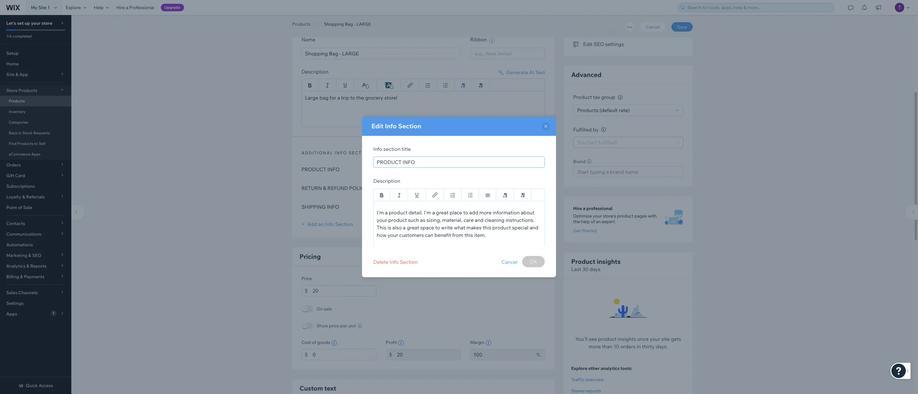 Task type: locate. For each thing, give the bounding box(es) containing it.
site
[[662, 336, 670, 342]]

1 vertical spatial section
[[335, 221, 353, 227]]

the left the help
[[573, 219, 580, 225]]

gets
[[671, 336, 681, 342]]

coupon
[[600, 16, 618, 22]]

None text field
[[313, 285, 377, 296], [313, 349, 377, 360], [397, 349, 461, 360], [470, 349, 533, 360], [313, 285, 377, 296], [313, 349, 377, 360], [397, 349, 461, 360], [470, 349, 533, 360]]

info down additional info sections
[[327, 166, 340, 172]]

large bag for a trip to the grocery store!
[[305, 94, 398, 101]]

explore right 1
[[66, 5, 81, 10]]

a left professional
[[126, 5, 128, 10]]

0 vertical spatial section
[[398, 122, 421, 130]]

hire right help button
[[116, 5, 125, 10]]

1 horizontal spatial in
[[637, 344, 641, 350]]

back in stock requests link
[[0, 128, 71, 138]]

1 horizontal spatial explore
[[571, 366, 588, 371]]

your down is
[[388, 232, 398, 238]]

Start typing a brand name field
[[576, 167, 681, 177]]

store!
[[384, 94, 398, 101]]

to right trip
[[351, 94, 355, 101]]

edit seo settings
[[583, 41, 624, 47]]

products up inventory
[[9, 99, 25, 103]]

a up is
[[385, 209, 388, 215]]

to left add
[[463, 209, 468, 215]]

you'll
[[575, 336, 588, 342]]

a right for
[[337, 94, 340, 101]]

0 vertical spatial edit
[[583, 41, 593, 47]]

to inside "link"
[[34, 141, 38, 146]]

Select box search field
[[475, 48, 540, 59]]

0 horizontal spatial i'm
[[377, 209, 384, 215]]

1 horizontal spatial great
[[436, 209, 449, 215]]

instructions.
[[506, 217, 535, 223]]

0 vertical spatial explore
[[66, 5, 81, 10]]

goods
[[317, 339, 330, 345]]

2 vertical spatial this
[[465, 232, 473, 238]]

info left section
[[373, 146, 382, 152]]

seo settings image
[[573, 42, 580, 47]]

cancel button
[[640, 22, 666, 32], [502, 256, 518, 268]]

ecommerce
[[9, 152, 30, 156]]

of
[[18, 205, 22, 210], [591, 219, 595, 225], [312, 339, 316, 345]]

info right basic
[[318, 20, 331, 25]]

0 vertical spatial this
[[605, 28, 613, 35]]

insights up the days at right
[[597, 258, 621, 266]]

for
[[330, 94, 336, 101]]

also
[[392, 224, 402, 231]]

info tooltip image right margin
[[486, 340, 491, 346]]

insights inside you'll see product insights once your site gets more than 10 orders in thirty days.
[[618, 336, 636, 342]]

2 vertical spatial of
[[312, 339, 316, 345]]

more down see
[[589, 344, 601, 350]]

i'm up as
[[424, 209, 431, 215]]

1 vertical spatial info
[[327, 204, 339, 210]]

such
[[408, 217, 419, 223]]

products right 'store'
[[19, 88, 37, 93]]

0 horizontal spatial explore
[[66, 5, 81, 10]]

point
[[6, 205, 17, 210]]

1 horizontal spatial more
[[589, 344, 601, 350]]

site
[[38, 5, 47, 10]]

hire for hire a professional
[[573, 206, 582, 211]]

products up name
[[292, 21, 311, 27]]

0 vertical spatial info
[[327, 166, 340, 172]]

0 vertical spatial cancel
[[646, 24, 660, 30]]

info inside button
[[390, 259, 399, 265]]

edit for edit seo settings
[[583, 41, 593, 47]]

1 horizontal spatial of
[[312, 339, 316, 345]]

generate
[[506, 69, 528, 75]]

let's set up your store
[[6, 20, 52, 26]]

info right add
[[325, 221, 334, 227]]

hire for hire a professional
[[116, 5, 125, 10]]

1 vertical spatial in
[[637, 344, 641, 350]]

1 horizontal spatial this
[[483, 224, 491, 231]]

1 vertical spatial more
[[589, 344, 601, 350]]

i'm up this
[[377, 209, 384, 215]]

1 i'm from the left
[[377, 209, 384, 215]]

stock
[[22, 131, 33, 135]]

stores reports
[[571, 388, 601, 394]]

my
[[31, 5, 37, 10]]

0 vertical spatial hire
[[116, 5, 125, 10]]

get
[[573, 228, 581, 234]]

shipping
[[302, 204, 326, 210]]

what
[[454, 224, 465, 231]]

0 horizontal spatial more
[[480, 209, 492, 215]]

in
[[18, 131, 22, 135], [637, 344, 641, 350]]

-
[[354, 21, 355, 27]]

in inside back in stock requests link
[[18, 131, 22, 135]]

of inside the optimize your store's product pages with the help of an expert.
[[591, 219, 595, 225]]

0 horizontal spatial this
[[465, 232, 473, 238]]

return
[[302, 185, 322, 191]]

$ for %
[[389, 351, 392, 358]]

more inside you'll see product insights once your site gets more than 10 orders in thirty days.
[[589, 344, 601, 350]]

hire up the optimize at the right of page
[[573, 206, 582, 211]]

Search for tools, apps, help & more... field
[[686, 3, 832, 12]]

edit up section
[[372, 122, 384, 130]]

form containing advanced
[[68, 0, 918, 394]]

1 vertical spatial explore
[[571, 366, 588, 371]]

your down professional
[[593, 213, 602, 219]]

of for sale
[[18, 205, 22, 210]]

great up sizing,
[[436, 209, 449, 215]]

of left sale
[[18, 205, 22, 210]]

0 vertical spatial great
[[436, 209, 449, 215]]

0 vertical spatial info
[[318, 20, 331, 25]]

1 vertical spatial hire
[[573, 206, 582, 211]]

this
[[377, 224, 387, 231]]

delete info section button
[[373, 256, 418, 268]]

product for tax
[[573, 94, 592, 100]]

1 vertical spatial and
[[530, 224, 539, 231]]

insights inside product insights last 30 days
[[597, 258, 621, 266]]

10
[[614, 344, 619, 350]]

is
[[388, 224, 391, 231]]

up
[[25, 20, 30, 26]]

1 horizontal spatial i'm
[[424, 209, 431, 215]]

to
[[351, 94, 355, 101], [34, 141, 38, 146], [463, 209, 468, 215], [435, 224, 440, 231]]

2 horizontal spatial of
[[591, 219, 595, 225]]

1 vertical spatial this
[[483, 224, 491, 231]]

products inside popup button
[[19, 88, 37, 93]]

the inside text box
[[356, 94, 364, 101]]

refund
[[328, 185, 348, 191]]

$ down profit
[[389, 351, 392, 358]]

to left sell
[[34, 141, 38, 146]]

write
[[441, 224, 453, 231]]

of right cost
[[312, 339, 316, 345]]

price
[[329, 323, 339, 328]]

orders
[[621, 344, 636, 350]]

products link down store products
[[0, 96, 71, 106]]

how
[[377, 232, 387, 238]]

pricing
[[300, 252, 321, 260]]

cancel left save button at right
[[646, 24, 660, 30]]

0 horizontal spatial description
[[302, 68, 329, 75]]

1 horizontal spatial an
[[596, 219, 601, 225]]

bag
[[320, 94, 329, 101]]

1 vertical spatial description
[[373, 178, 400, 184]]

0 horizontal spatial cancel
[[502, 259, 518, 265]]

info tooltip image
[[618, 95, 623, 100], [331, 340, 337, 346], [398, 340, 404, 346], [486, 340, 491, 346]]

1 horizontal spatial the
[[573, 219, 580, 225]]

2 horizontal spatial this
[[605, 28, 613, 35]]

info tooltip image right profit
[[398, 340, 404, 346]]

product inside the optimize your store's product pages with the help of an expert.
[[617, 213, 634, 219]]

cancel button left save button at right
[[640, 22, 666, 32]]

0 vertical spatial more
[[480, 209, 492, 215]]

this up item.
[[483, 224, 491, 231]]

0 horizontal spatial cancel button
[[502, 256, 518, 268]]

2 vertical spatial section
[[400, 259, 418, 265]]

the
[[356, 94, 364, 101], [573, 219, 580, 225]]

insights up orders
[[618, 336, 636, 342]]

0 vertical spatial insights
[[597, 258, 621, 266]]

thirty
[[642, 344, 655, 350]]

of inside sidebar element
[[18, 205, 22, 210]]

access
[[39, 383, 53, 388]]

1 horizontal spatial hire
[[573, 206, 582, 211]]

1 horizontal spatial info
[[335, 150, 347, 155]]

to down sizing,
[[435, 224, 440, 231]]

edit left seo
[[583, 41, 593, 47]]

promote coupon image
[[573, 16, 580, 22]]

0 vertical spatial in
[[18, 131, 22, 135]]

info for additional
[[335, 150, 347, 155]]

0 horizontal spatial info
[[318, 20, 331, 25]]

more right add
[[480, 209, 492, 215]]

cancel
[[646, 24, 660, 30], [502, 259, 518, 265]]

0 vertical spatial the
[[356, 94, 364, 101]]

explore
[[66, 5, 81, 10], [571, 366, 588, 371]]

0 horizontal spatial edit
[[372, 122, 384, 130]]

cancel left the ok button
[[502, 259, 518, 265]]

0 horizontal spatial of
[[18, 205, 22, 210]]

explore up 'traffic'
[[571, 366, 588, 371]]

fulfilled
[[573, 126, 592, 133]]

an left "expert."
[[596, 219, 601, 225]]

the inside the optimize your store's product pages with the help of an expert.
[[573, 219, 580, 225]]

sizing,
[[427, 217, 441, 223]]

0 horizontal spatial great
[[407, 224, 419, 231]]

your
[[31, 20, 40, 26], [593, 213, 602, 219], [377, 217, 387, 223], [388, 232, 398, 238], [650, 336, 660, 342]]

0 vertical spatial cancel button
[[640, 22, 666, 32]]

1 horizontal spatial cancel button
[[640, 22, 666, 32]]

info left the sections
[[335, 150, 347, 155]]

0 horizontal spatial an
[[318, 221, 324, 227]]

quick access button
[[18, 383, 53, 388]]

0 horizontal spatial in
[[18, 131, 22, 135]]

of right the help
[[591, 219, 595, 225]]

info tooltip image right group at right top
[[618, 95, 623, 100]]

customers
[[399, 232, 424, 238]]

grocery
[[365, 94, 383, 101]]

1 horizontal spatial cancel
[[646, 24, 660, 30]]

0 horizontal spatial hire
[[116, 5, 125, 10]]

to inside text box
[[351, 94, 355, 101]]

great down such
[[407, 224, 419, 231]]

1 horizontal spatial description
[[373, 178, 400, 184]]

in down once on the right bottom of the page
[[637, 344, 641, 350]]

more
[[480, 209, 492, 215], [589, 344, 601, 350]]

point of sale link
[[0, 202, 71, 213]]

section down customers at the bottom left of page
[[400, 259, 418, 265]]

can
[[425, 232, 433, 238]]

great
[[436, 209, 449, 215], [407, 224, 419, 231]]

1 vertical spatial products link
[[0, 96, 71, 106]]

of for goods
[[312, 339, 316, 345]]

back
[[9, 131, 18, 135]]

1/6 completed
[[6, 34, 32, 38]]

an inside the optimize your store's product pages with the help of an expert.
[[596, 219, 601, 225]]

edit inside button
[[583, 41, 593, 47]]

bag
[[345, 21, 353, 27]]

1 vertical spatial product
[[571, 258, 596, 266]]

product left tax
[[573, 94, 592, 100]]

your right up
[[31, 20, 40, 26]]

0 horizontal spatial and
[[475, 217, 484, 223]]

0 vertical spatial product
[[573, 94, 592, 100]]

promote this product button
[[573, 27, 633, 36]]

this down the coupon
[[605, 28, 613, 35]]

find products to sell link
[[0, 138, 71, 149]]

section down shipping info in the bottom left of the page
[[335, 221, 353, 227]]

a up the optimize at the right of page
[[583, 206, 586, 211]]

cancel button left the ok button
[[502, 256, 518, 268]]

info
[[385, 122, 397, 130], [373, 146, 382, 152], [325, 221, 334, 227], [390, 259, 399, 265]]

1 vertical spatial info
[[335, 150, 347, 155]]

cost
[[302, 339, 311, 345]]

0 vertical spatial of
[[18, 205, 22, 210]]

and up makes
[[475, 217, 484, 223]]

section inside button
[[400, 259, 418, 265]]

an right add
[[318, 221, 324, 227]]

info tooltip image right goods
[[331, 340, 337, 346]]

form
[[68, 0, 918, 394]]

product up 30
[[571, 258, 596, 266]]

your up thirty
[[650, 336, 660, 342]]

seo
[[594, 41, 604, 47]]

let's
[[6, 20, 16, 26]]

and right special
[[530, 224, 539, 231]]

expert.
[[602, 219, 616, 225]]

1 vertical spatial great
[[407, 224, 419, 231]]

info for product info
[[327, 166, 340, 172]]

info up add an info section
[[327, 204, 339, 210]]

1 horizontal spatial products link
[[289, 21, 314, 27]]

help
[[94, 5, 104, 10]]

product inside product insights last 30 days
[[571, 258, 596, 266]]

1 vertical spatial edit
[[372, 122, 384, 130]]

text
[[535, 69, 545, 75]]

by
[[593, 126, 599, 133]]

basic
[[302, 20, 317, 25]]

subscriptions
[[6, 183, 35, 189]]

hire inside form
[[573, 206, 582, 211]]

automations link
[[0, 239, 71, 250]]

ribbon
[[470, 36, 488, 43]]

products link up name
[[289, 21, 314, 27]]

products up ecommerce apps
[[17, 141, 33, 146]]

this down makes
[[465, 232, 473, 238]]

traffic overview
[[571, 377, 604, 383]]

your inside you'll see product insights once your site gets more than 10 orders in thirty days.
[[650, 336, 660, 342]]

1 horizontal spatial edit
[[583, 41, 593, 47]]

info for shipping info
[[327, 204, 339, 210]]

$ down price
[[305, 287, 308, 294]]

info right delete
[[390, 259, 399, 265]]

in right "back"
[[18, 131, 22, 135]]

the left grocery on the left top of the page
[[356, 94, 364, 101]]

section up the "title"
[[398, 122, 421, 130]]

0 horizontal spatial the
[[356, 94, 364, 101]]

1 vertical spatial of
[[591, 219, 595, 225]]

ai
[[529, 69, 534, 75]]

promote
[[583, 28, 604, 35]]

info tooltip image
[[601, 128, 606, 132]]

basic info
[[302, 20, 331, 25]]

1 vertical spatial cancel
[[502, 259, 518, 265]]

material,
[[442, 217, 463, 223]]

1 vertical spatial the
[[573, 219, 580, 225]]

back in stock requests
[[9, 131, 50, 135]]

1 vertical spatial insights
[[618, 336, 636, 342]]

section
[[398, 122, 421, 130], [335, 221, 353, 227], [400, 259, 418, 265]]



Task type: vqa. For each thing, say whether or not it's contained in the screenshot.
Billing's '&'
no



Task type: describe. For each thing, give the bounding box(es) containing it.
categories link
[[0, 117, 71, 128]]

explore for explore
[[66, 5, 81, 10]]

space
[[420, 224, 434, 231]]

add
[[307, 221, 317, 227]]

products down product tax group
[[577, 107, 599, 113]]

help
[[581, 219, 590, 225]]

in inside you'll see product insights once your site gets more than 10 orders in thirty days.
[[637, 344, 641, 350]]

1 vertical spatial cancel button
[[502, 256, 518, 268]]

margin
[[470, 339, 485, 345]]

30
[[583, 266, 589, 272]]

your inside the optimize your store's product pages with the help of an expert.
[[593, 213, 602, 219]]

find products to sell
[[9, 141, 45, 146]]

on
[[317, 306, 323, 312]]

1/6
[[6, 34, 12, 38]]

price
[[302, 276, 312, 281]]

1 horizontal spatial and
[[530, 224, 539, 231]]

days.
[[656, 344, 668, 350]]

delete info section
[[373, 259, 418, 265]]

section for edit info section
[[398, 122, 421, 130]]

from
[[452, 232, 463, 238]]

a up sizing,
[[432, 209, 435, 215]]

home link
[[0, 59, 71, 69]]

get started link
[[573, 228, 597, 234]]

products inside "link"
[[17, 141, 33, 146]]

false text field
[[302, 91, 545, 127]]

section
[[384, 146, 401, 152]]

ecommerce apps link
[[0, 149, 71, 160]]

info tooltip image for cost of goods
[[331, 340, 337, 346]]

explore for explore other analytics tools:
[[571, 366, 588, 371]]

product
[[302, 166, 326, 172]]

product tax group
[[573, 94, 616, 100]]

large
[[356, 21, 371, 27]]

brand
[[573, 159, 586, 164]]

info tooltip image for profit
[[398, 340, 404, 346]]

sell
[[39, 141, 45, 146]]

information
[[493, 209, 520, 215]]

product for insights
[[571, 258, 596, 266]]

info for basic
[[318, 20, 331, 25]]

advanced
[[571, 71, 602, 79]]

analytics
[[601, 366, 620, 371]]

benefit
[[435, 232, 451, 238]]

edit seo settings button
[[573, 40, 624, 49]]

product inside button
[[614, 28, 633, 35]]

edit info section
[[372, 122, 421, 130]]

store's
[[603, 213, 616, 219]]

product inside you'll see product insights once your site gets more than 10 orders in thirty days.
[[598, 336, 617, 342]]

$ down cost
[[305, 351, 308, 358]]

false text field
[[373, 201, 545, 246]]

traffic overview link
[[571, 377, 685, 383]]

this inside promote this product button
[[605, 28, 613, 35]]

2 i'm from the left
[[424, 209, 431, 215]]

place
[[450, 209, 462, 215]]

see
[[589, 336, 597, 342]]

name
[[302, 36, 316, 43]]

settings link
[[0, 298, 71, 309]]

explore other analytics tools:
[[571, 366, 632, 371]]

0 vertical spatial description
[[302, 68, 329, 75]]

create coupon
[[583, 16, 618, 22]]

hire a professional link
[[113, 0, 158, 15]]

the for grocery
[[356, 94, 364, 101]]

completed
[[13, 34, 32, 38]]

section for delete info section
[[400, 259, 418, 265]]

large
[[305, 94, 318, 101]]

you
[[577, 139, 586, 146]]

$ for on sale
[[305, 287, 308, 294]]

than
[[602, 344, 613, 350]]

Add a product name text field
[[302, 48, 461, 59]]

you (self fulfilled)
[[577, 139, 617, 146]]

detail.
[[409, 209, 423, 215]]

edit for edit info section
[[372, 122, 384, 130]]

more inside i'm a product detail. i'm a great place to add more information about your product such as sizing, material, care and cleaning instructions. this is also a great space to write what makes this product special and how your customers can benefit from this item.
[[480, 209, 492, 215]]

settings
[[6, 300, 24, 306]]

(self
[[587, 139, 597, 146]]

0 horizontal spatial products link
[[0, 96, 71, 106]]

a right also
[[403, 224, 406, 231]]

0 vertical spatial and
[[475, 217, 484, 223]]

custom text
[[300, 384, 336, 392]]

help button
[[90, 0, 113, 15]]

quick access
[[26, 383, 53, 388]]

0 vertical spatial products link
[[289, 21, 314, 27]]

ecommerce apps
[[9, 152, 41, 156]]

makes
[[467, 224, 482, 231]]

overview
[[585, 377, 604, 383]]

info up section
[[385, 122, 397, 130]]

once
[[637, 336, 649, 342]]

inventory link
[[0, 106, 71, 117]]

your up this
[[377, 217, 387, 223]]

the for help
[[573, 219, 580, 225]]

store products button
[[0, 85, 71, 96]]

sidebar element
[[0, 15, 71, 394]]

a inside text box
[[337, 94, 340, 101]]

policy
[[349, 185, 368, 191]]

my site 1
[[31, 5, 50, 10]]

e.g., Tech Specs text field
[[373, 156, 545, 168]]

create
[[583, 16, 599, 22]]

your inside sidebar element
[[31, 20, 40, 26]]

quick
[[26, 383, 38, 388]]

add an info section link
[[302, 221, 353, 227]]

store
[[41, 20, 52, 26]]

professional
[[587, 206, 613, 211]]

reports
[[586, 388, 601, 394]]

started
[[582, 228, 597, 234]]

find
[[9, 141, 17, 146]]

sale
[[324, 306, 332, 312]]

custom
[[300, 384, 323, 392]]

ok button
[[522, 256, 545, 267]]

fulfilled by
[[573, 126, 599, 133]]

point of sale
[[6, 205, 32, 210]]

sections
[[349, 150, 375, 155]]

upgrade
[[164, 5, 180, 10]]

about
[[521, 209, 535, 215]]

info tooltip image for margin
[[486, 340, 491, 346]]

optimize your store's product pages with the help of an expert.
[[573, 213, 657, 225]]

tax
[[593, 94, 600, 100]]

save
[[677, 24, 687, 30]]



